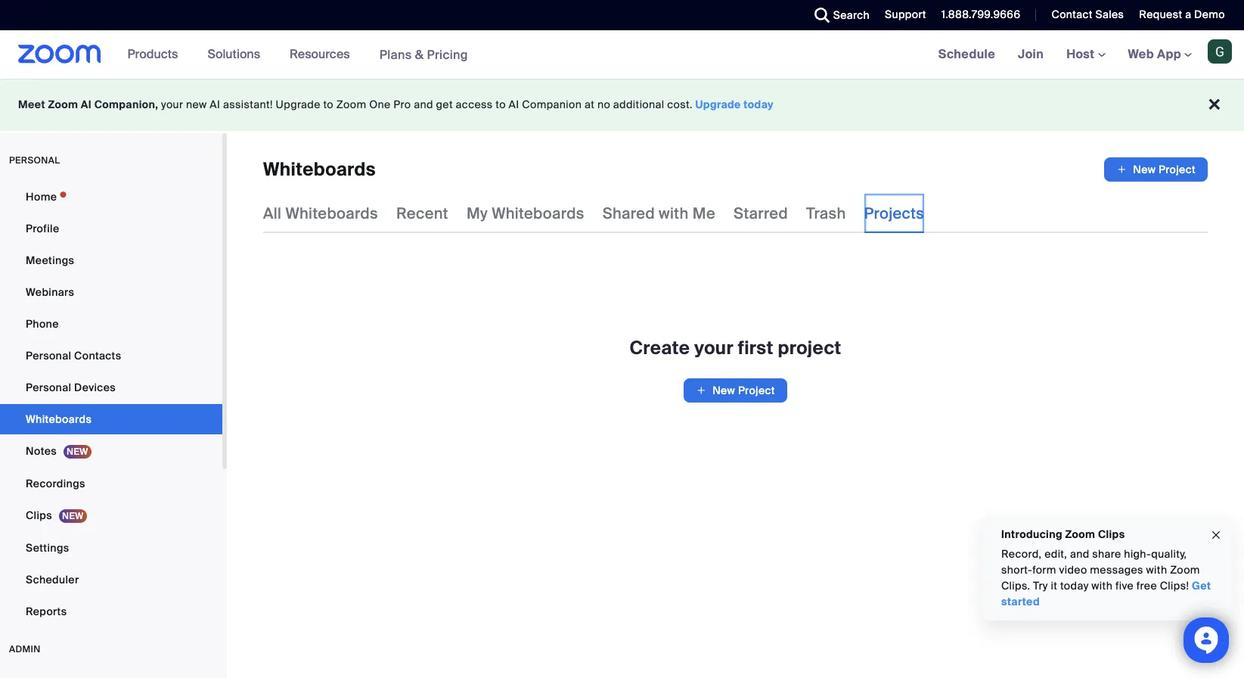 Task type: describe. For each thing, give the bounding box(es) containing it.
solutions button
[[208, 30, 267, 79]]

new project button for create your first project
[[684, 378, 788, 403]]

request a demo
[[1140, 8, 1226, 21]]

resources button
[[290, 30, 357, 79]]

solutions
[[208, 46, 260, 62]]

all whiteboards
[[263, 204, 378, 223]]

clips!
[[1161, 579, 1190, 593]]

edit,
[[1045, 547, 1068, 561]]

1 to from the left
[[323, 98, 334, 111]]

profile
[[26, 222, 59, 235]]

get
[[436, 98, 453, 111]]

one
[[369, 98, 391, 111]]

web app
[[1129, 46, 1182, 62]]

home link
[[0, 182, 222, 212]]

cost.
[[668, 98, 693, 111]]

devices
[[74, 381, 116, 394]]

companion
[[522, 98, 582, 111]]

reports
[[26, 605, 67, 618]]

personal devices link
[[0, 372, 222, 403]]

clips inside personal menu menu
[[26, 509, 52, 522]]

companion,
[[94, 98, 158, 111]]

contact sales
[[1052, 8, 1125, 21]]

scheduler link
[[0, 565, 222, 595]]

get started
[[1002, 579, 1212, 608]]

personal contacts link
[[0, 341, 222, 371]]

add image
[[1117, 162, 1128, 177]]

high-
[[1125, 547, 1152, 561]]

project
[[778, 336, 842, 359]]

free
[[1137, 579, 1158, 593]]

banner containing products
[[0, 30, 1245, 79]]

meet zoom ai companion, footer
[[0, 79, 1245, 131]]

resources
[[290, 46, 350, 62]]

phone
[[26, 317, 59, 331]]

create your first project
[[630, 336, 842, 359]]

profile picture image
[[1209, 39, 1233, 64]]

personal for personal devices
[[26, 381, 71, 394]]

shared
[[603, 204, 655, 223]]

request
[[1140, 8, 1183, 21]]

short-
[[1002, 563, 1033, 577]]

personal devices
[[26, 381, 116, 394]]

admin
[[9, 643, 41, 655]]

personal for personal contacts
[[26, 349, 71, 362]]

projects
[[865, 204, 925, 223]]

introducing
[[1002, 527, 1063, 541]]

and inside meet zoom ai companion, footer
[[414, 98, 434, 111]]

new project for create your first project
[[713, 384, 776, 397]]

contact
[[1052, 8, 1093, 21]]

it
[[1052, 579, 1058, 593]]

today inside meet zoom ai companion, footer
[[744, 98, 774, 111]]

meet
[[18, 98, 45, 111]]

at
[[585, 98, 595, 111]]

new project button for whiteboards
[[1105, 157, 1209, 182]]

1 ai from the left
[[81, 98, 92, 111]]

zoom up edit,
[[1066, 527, 1096, 541]]

no
[[598, 98, 611, 111]]

whiteboards link
[[0, 404, 222, 434]]

products
[[128, 46, 178, 62]]

share
[[1093, 547, 1122, 561]]

introducing zoom clips
[[1002, 527, 1126, 541]]

scheduler
[[26, 573, 79, 587]]

new
[[186, 98, 207, 111]]

plans & pricing
[[380, 47, 468, 62]]

close image
[[1211, 526, 1223, 544]]

products button
[[128, 30, 185, 79]]

started
[[1002, 595, 1041, 608]]

settings link
[[0, 533, 222, 563]]

me
[[693, 204, 716, 223]]

personal
[[9, 154, 60, 166]]

clips.
[[1002, 579, 1031, 593]]

add image
[[696, 383, 707, 398]]

app
[[1158, 46, 1182, 62]]

with inside tabs of all whiteboard page tab list
[[659, 204, 689, 223]]

zoom left one
[[337, 98, 367, 111]]

tabs of all whiteboard page tab list
[[263, 194, 925, 233]]

clips link
[[0, 500, 222, 531]]

profile link
[[0, 213, 222, 244]]

quality,
[[1152, 547, 1188, 561]]

meet zoom ai companion, your new ai assistant! upgrade to zoom one pro and get access to ai companion at no additional cost. upgrade today
[[18, 98, 774, 111]]

assistant!
[[223, 98, 273, 111]]

try
[[1034, 579, 1049, 593]]

webinars link
[[0, 277, 222, 307]]

3 ai from the left
[[509, 98, 520, 111]]

product information navigation
[[116, 30, 480, 79]]

personal menu menu
[[0, 182, 222, 628]]

whiteboards inside personal menu menu
[[26, 412, 92, 426]]

upgrade today link
[[696, 98, 774, 111]]

get
[[1193, 579, 1212, 593]]

schedule
[[939, 46, 996, 62]]

support
[[885, 8, 927, 21]]

all
[[263, 204, 282, 223]]

2 vertical spatial with
[[1092, 579, 1113, 593]]

and inside record, edit, and share high-quality, short-form video messages with zoom clips. try it today with five free clips!
[[1071, 547, 1090, 561]]

&
[[415, 47, 424, 62]]

zoom logo image
[[18, 45, 101, 64]]

video
[[1060, 563, 1088, 577]]



Task type: vqa. For each thing, say whether or not it's contained in the screenshot.
application
no



Task type: locate. For each thing, give the bounding box(es) containing it.
0 horizontal spatial clips
[[26, 509, 52, 522]]

host button
[[1067, 46, 1106, 62]]

new right add icon
[[713, 384, 736, 397]]

whiteboards right 'my'
[[492, 204, 585, 223]]

your left first
[[695, 336, 734, 359]]

zoom
[[48, 98, 78, 111], [337, 98, 367, 111], [1066, 527, 1096, 541], [1171, 563, 1201, 577]]

1 vertical spatial new project
[[713, 384, 776, 397]]

1 horizontal spatial your
[[695, 336, 734, 359]]

and left get
[[414, 98, 434, 111]]

1 vertical spatial and
[[1071, 547, 1090, 561]]

0 vertical spatial today
[[744, 98, 774, 111]]

join
[[1019, 46, 1044, 62]]

ai
[[81, 98, 92, 111], [210, 98, 220, 111], [509, 98, 520, 111]]

0 vertical spatial new project button
[[1105, 157, 1209, 182]]

project for whiteboards
[[1159, 163, 1196, 176]]

clips
[[26, 509, 52, 522], [1099, 527, 1126, 541]]

ai left companion
[[509, 98, 520, 111]]

with
[[659, 204, 689, 223], [1147, 563, 1168, 577], [1092, 579, 1113, 593]]

with up free
[[1147, 563, 1168, 577]]

your
[[161, 98, 183, 111], [695, 336, 734, 359]]

0 vertical spatial personal
[[26, 349, 71, 362]]

project for create your first project
[[739, 384, 776, 397]]

upgrade
[[276, 98, 321, 111], [696, 98, 741, 111]]

notes
[[26, 444, 57, 458]]

reports link
[[0, 596, 222, 627]]

schedule link
[[928, 30, 1007, 79]]

request a demo link
[[1129, 0, 1245, 30], [1140, 8, 1226, 21]]

to down resources 'dropdown button' in the top of the page
[[323, 98, 334, 111]]

2 to from the left
[[496, 98, 506, 111]]

today down the video
[[1061, 579, 1089, 593]]

meetings navigation
[[928, 30, 1245, 79]]

1 personal from the top
[[26, 349, 71, 362]]

0 vertical spatial new
[[1134, 163, 1157, 176]]

create
[[630, 336, 690, 359]]

0 vertical spatial your
[[161, 98, 183, 111]]

new right add image
[[1134, 163, 1157, 176]]

1 horizontal spatial clips
[[1099, 527, 1126, 541]]

meetings
[[26, 254, 74, 267]]

ai left companion,
[[81, 98, 92, 111]]

2 personal from the top
[[26, 381, 71, 394]]

2 upgrade from the left
[[696, 98, 741, 111]]

1 horizontal spatial to
[[496, 98, 506, 111]]

0 horizontal spatial today
[[744, 98, 774, 111]]

recordings
[[26, 477, 85, 490]]

1 horizontal spatial new
[[1134, 163, 1157, 176]]

your left new
[[161, 98, 183, 111]]

0 horizontal spatial with
[[659, 204, 689, 223]]

your inside meet zoom ai companion, footer
[[161, 98, 183, 111]]

new project for whiteboards
[[1134, 163, 1196, 176]]

0 vertical spatial clips
[[26, 509, 52, 522]]

home
[[26, 190, 57, 204]]

1 vertical spatial with
[[1147, 563, 1168, 577]]

whiteboards up 'all whiteboards' on the top of the page
[[263, 157, 376, 181]]

2 horizontal spatial with
[[1147, 563, 1168, 577]]

new for create your first project
[[713, 384, 736, 397]]

1 horizontal spatial and
[[1071, 547, 1090, 561]]

pricing
[[427, 47, 468, 62]]

settings
[[26, 541, 69, 555]]

support link
[[874, 0, 931, 30], [885, 8, 927, 21]]

0 vertical spatial new project
[[1134, 163, 1196, 176]]

1 horizontal spatial new project button
[[1105, 157, 1209, 182]]

clips up share
[[1099, 527, 1126, 541]]

search button
[[803, 0, 874, 30]]

sales
[[1096, 8, 1125, 21]]

phone link
[[0, 309, 222, 339]]

0 horizontal spatial new project
[[713, 384, 776, 397]]

host
[[1067, 46, 1098, 62]]

web app button
[[1129, 46, 1193, 62]]

1 vertical spatial your
[[695, 336, 734, 359]]

1 horizontal spatial today
[[1061, 579, 1089, 593]]

pro
[[394, 98, 411, 111]]

1.888.799.9666
[[942, 8, 1021, 21]]

to right "access"
[[496, 98, 506, 111]]

0 horizontal spatial to
[[323, 98, 334, 111]]

demo
[[1195, 8, 1226, 21]]

0 horizontal spatial your
[[161, 98, 183, 111]]

ai right new
[[210, 98, 220, 111]]

a
[[1186, 8, 1192, 21]]

upgrade right cost.
[[696, 98, 741, 111]]

project right add image
[[1159, 163, 1196, 176]]

2 horizontal spatial ai
[[509, 98, 520, 111]]

0 horizontal spatial project
[[739, 384, 776, 397]]

clips up settings
[[26, 509, 52, 522]]

zoom right meet
[[48, 98, 78, 111]]

1 vertical spatial new
[[713, 384, 736, 397]]

personal down the phone
[[26, 349, 71, 362]]

additional
[[614, 98, 665, 111]]

new project inside whiteboards application
[[1134, 163, 1196, 176]]

new project right add icon
[[713, 384, 776, 397]]

five
[[1116, 579, 1134, 593]]

1 horizontal spatial project
[[1159, 163, 1196, 176]]

first
[[738, 336, 774, 359]]

meetings link
[[0, 245, 222, 275]]

web
[[1129, 46, 1155, 62]]

0 horizontal spatial and
[[414, 98, 434, 111]]

1 upgrade from the left
[[276, 98, 321, 111]]

project
[[1159, 163, 1196, 176], [739, 384, 776, 397]]

0 horizontal spatial new project button
[[684, 378, 788, 403]]

1 vertical spatial personal
[[26, 381, 71, 394]]

project inside whiteboards application
[[1159, 163, 1196, 176]]

0 horizontal spatial new
[[713, 384, 736, 397]]

join link
[[1007, 30, 1056, 79]]

0 vertical spatial project
[[1159, 163, 1196, 176]]

new for whiteboards
[[1134, 163, 1157, 176]]

access
[[456, 98, 493, 111]]

personal
[[26, 349, 71, 362], [26, 381, 71, 394]]

today inside record, edit, and share high-quality, short-form video messages with zoom clips. try it today with five free clips!
[[1061, 579, 1089, 593]]

new project button
[[1105, 157, 1209, 182], [684, 378, 788, 403]]

whiteboards down personal devices
[[26, 412, 92, 426]]

today up whiteboards application
[[744, 98, 774, 111]]

shared with me
[[603, 204, 716, 223]]

zoom up clips! at the right bottom of page
[[1171, 563, 1201, 577]]

1.888.799.9666 button
[[931, 0, 1025, 30], [942, 8, 1021, 21]]

webinars
[[26, 285, 74, 299]]

personal contacts
[[26, 349, 121, 362]]

banner
[[0, 30, 1245, 79]]

upgrade down the product information navigation at left
[[276, 98, 321, 111]]

1 horizontal spatial with
[[1092, 579, 1113, 593]]

1 vertical spatial clips
[[1099, 527, 1126, 541]]

1 horizontal spatial ai
[[210, 98, 220, 111]]

1 vertical spatial project
[[739, 384, 776, 397]]

and up the video
[[1071, 547, 1090, 561]]

messages
[[1091, 563, 1144, 577]]

0 vertical spatial and
[[414, 98, 434, 111]]

with down "messages"
[[1092, 579, 1113, 593]]

whiteboards inside application
[[263, 157, 376, 181]]

notes link
[[0, 436, 222, 467]]

search
[[834, 8, 870, 22]]

trash
[[807, 204, 846, 223]]

new project right add image
[[1134, 163, 1196, 176]]

contacts
[[74, 349, 121, 362]]

0 horizontal spatial ai
[[81, 98, 92, 111]]

new inside whiteboards application
[[1134, 163, 1157, 176]]

plans & pricing link
[[380, 47, 468, 62], [380, 47, 468, 62]]

today
[[744, 98, 774, 111], [1061, 579, 1089, 593]]

whiteboards right all
[[286, 204, 378, 223]]

recordings link
[[0, 468, 222, 499]]

contact sales link
[[1041, 0, 1129, 30], [1052, 8, 1125, 21]]

form
[[1033, 563, 1057, 577]]

record, edit, and share high-quality, short-form video messages with zoom clips. try it today with five free clips!
[[1002, 547, 1201, 593]]

0 vertical spatial with
[[659, 204, 689, 223]]

get started link
[[1002, 579, 1212, 608]]

my
[[467, 204, 488, 223]]

personal down personal contacts
[[26, 381, 71, 394]]

with left the me
[[659, 204, 689, 223]]

zoom inside record, edit, and share high-quality, short-form video messages with zoom clips. try it today with five free clips!
[[1171, 563, 1201, 577]]

project down first
[[739, 384, 776, 397]]

and
[[414, 98, 434, 111], [1071, 547, 1090, 561]]

1 vertical spatial new project button
[[684, 378, 788, 403]]

whiteboards application
[[263, 157, 1209, 182]]

1 vertical spatial today
[[1061, 579, 1089, 593]]

2 ai from the left
[[210, 98, 220, 111]]

starred
[[734, 204, 789, 223]]

0 horizontal spatial upgrade
[[276, 98, 321, 111]]

1 horizontal spatial upgrade
[[696, 98, 741, 111]]

1 horizontal spatial new project
[[1134, 163, 1196, 176]]



